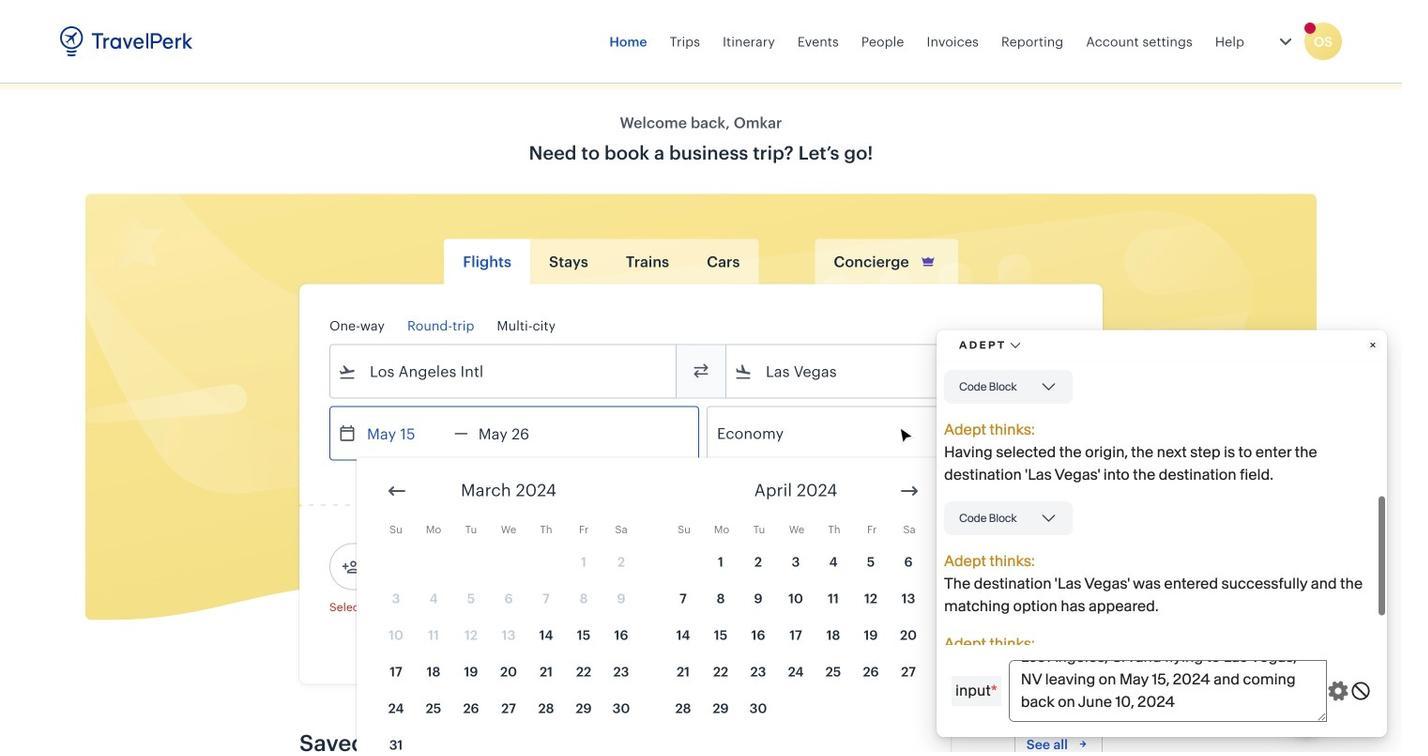 Task type: locate. For each thing, give the bounding box(es) containing it.
Return text field
[[468, 407, 566, 460]]



Task type: describe. For each thing, give the bounding box(es) containing it.
move backward to switch to the previous month. image
[[386, 480, 408, 502]]

From search field
[[357, 356, 652, 386]]

calendar application
[[357, 458, 1403, 752]]

Depart text field
[[357, 407, 455, 460]]

To search field
[[753, 356, 1048, 386]]

move forward to switch to the next month. image
[[899, 480, 921, 502]]



Task type: vqa. For each thing, say whether or not it's contained in the screenshot.
Add first traveler search field
no



